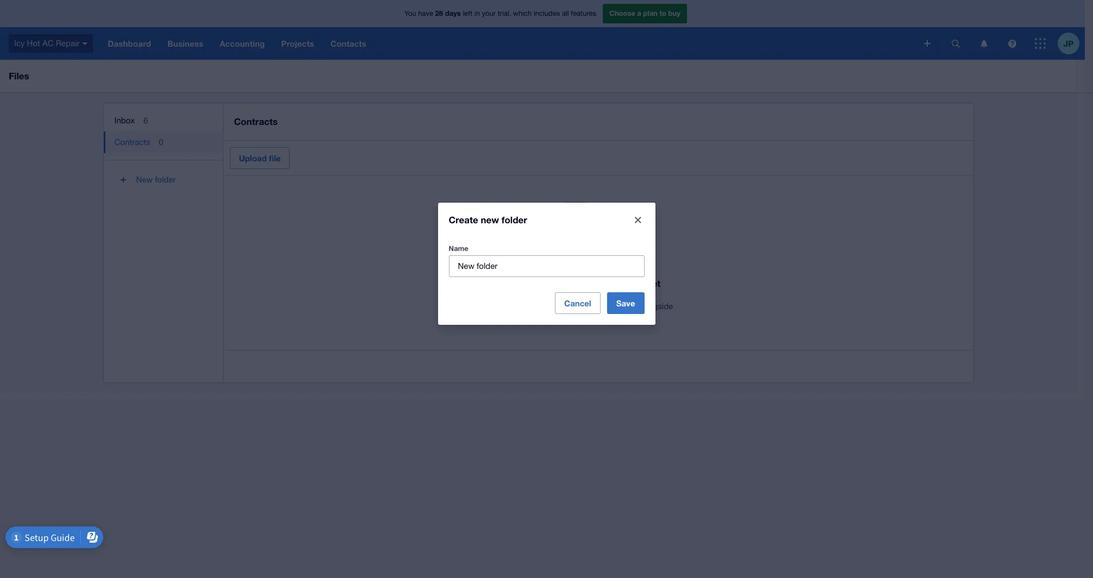 Task type: locate. For each thing, give the bounding box(es) containing it.
documents
[[609, 315, 650, 324]]

contracts down inbox
[[115, 138, 150, 147]]

upload down there
[[524, 302, 550, 311]]

contracts inside menu
[[115, 138, 150, 147]]

to
[[660, 9, 667, 18], [588, 302, 595, 311]]

your down are
[[552, 302, 569, 311]]

jp button
[[1059, 27, 1086, 60]]

store
[[597, 302, 615, 311]]

all down cancel button
[[548, 315, 556, 324]]

cancel
[[565, 298, 592, 308]]

to left buy
[[660, 9, 667, 18]]

0 vertical spatial in
[[475, 9, 480, 18]]

save
[[617, 298, 636, 308]]

days
[[445, 9, 461, 18]]

upload your files to store them alongside all your financial documents
[[524, 302, 674, 324]]

files
[[9, 70, 29, 82]]

you
[[405, 9, 417, 18]]

0 horizontal spatial files
[[571, 302, 585, 311]]

name
[[449, 244, 469, 253]]

0 vertical spatial your
[[482, 9, 496, 18]]

0 horizontal spatial svg image
[[82, 42, 88, 45]]

0 horizontal spatial contracts
[[115, 138, 150, 147]]

1 horizontal spatial upload
[[524, 302, 550, 311]]

icy
[[14, 38, 25, 48]]

0 vertical spatial upload
[[239, 153, 267, 163]]

1 vertical spatial your
[[552, 302, 569, 311]]

svg image
[[981, 39, 988, 48], [925, 40, 931, 47], [82, 42, 88, 45]]

contracts
[[234, 116, 278, 127], [115, 138, 150, 147]]

menu
[[104, 103, 223, 200]]

1 vertical spatial contracts
[[115, 138, 150, 147]]

folder inside "dialog"
[[502, 214, 528, 225]]

new
[[136, 175, 153, 184]]

upload left file
[[239, 153, 267, 163]]

1 horizontal spatial in
[[615, 278, 623, 289]]

upload inside upload file button
[[239, 153, 267, 163]]

jp
[[1065, 38, 1074, 48]]

0 horizontal spatial folder
[[155, 175, 176, 184]]

0 horizontal spatial upload
[[239, 153, 267, 163]]

to up financial
[[588, 302, 595, 311]]

file
[[269, 153, 281, 163]]

navigation
[[100, 27, 917, 60]]

contracts up upload file
[[234, 116, 278, 127]]

0 vertical spatial all
[[562, 9, 569, 18]]

1 horizontal spatial all
[[562, 9, 569, 18]]

in left 'here'
[[615, 278, 623, 289]]

28
[[436, 9, 443, 18]]

1 vertical spatial in
[[615, 278, 623, 289]]

upload
[[239, 153, 267, 163], [524, 302, 550, 311]]

0 vertical spatial folder
[[155, 175, 176, 184]]

new
[[481, 214, 499, 225]]

1 horizontal spatial to
[[660, 9, 667, 18]]

1 horizontal spatial folder
[[502, 214, 528, 225]]

create new folder
[[449, 214, 528, 225]]

0 vertical spatial files
[[594, 278, 613, 289]]

in right left at top left
[[475, 9, 480, 18]]

yet
[[648, 278, 661, 289]]

your down cancel
[[558, 315, 574, 324]]

0 vertical spatial to
[[660, 9, 667, 18]]

files
[[594, 278, 613, 289], [571, 302, 585, 311]]

to for store
[[588, 302, 595, 311]]

all
[[562, 9, 569, 18], [548, 315, 556, 324]]

files up financial
[[571, 302, 585, 311]]

ac
[[42, 38, 54, 48]]

your
[[482, 9, 496, 18], [552, 302, 569, 311], [558, 315, 574, 324]]

0 horizontal spatial to
[[588, 302, 595, 311]]

you have 28 days left in your trial, which includes all features
[[405, 9, 597, 18]]

1 vertical spatial all
[[548, 315, 556, 324]]

svg image
[[1036, 38, 1047, 49], [952, 39, 960, 48], [1009, 39, 1017, 48]]

to inside upload your files to store them alongside all your financial documents
[[588, 302, 595, 311]]

1 horizontal spatial svg image
[[1009, 39, 1017, 48]]

0 vertical spatial contracts
[[234, 116, 278, 127]]

0 horizontal spatial in
[[475, 9, 480, 18]]

plan
[[644, 9, 658, 18]]

1 vertical spatial to
[[588, 302, 595, 311]]

all inside you have 28 days left in your trial, which includes all features
[[562, 9, 569, 18]]

upload inside upload your files to store them alongside all your financial documents
[[524, 302, 550, 311]]

in inside you have 28 days left in your trial, which includes all features
[[475, 9, 480, 18]]

in
[[475, 9, 480, 18], [615, 278, 623, 289]]

folder
[[155, 175, 176, 184], [502, 214, 528, 225]]

which
[[514, 9, 532, 18]]

0
[[159, 138, 164, 147]]

1 vertical spatial folder
[[502, 214, 528, 225]]

your inside you have 28 days left in your trial, which includes all features
[[482, 9, 496, 18]]

all left features
[[562, 9, 569, 18]]

1 vertical spatial files
[[571, 302, 585, 311]]

your left 'trial,'
[[482, 9, 496, 18]]

1 vertical spatial upload
[[524, 302, 550, 311]]

upload file button
[[230, 147, 290, 169]]

all inside upload your files to store them alongside all your financial documents
[[548, 315, 556, 324]]

there
[[536, 278, 561, 289]]

Name field
[[450, 256, 644, 277]]

6
[[144, 116, 148, 125]]

jp banner
[[0, 0, 1086, 60]]

there are no files in here yet
[[536, 278, 661, 289]]

1 horizontal spatial contracts
[[234, 116, 278, 127]]

0 horizontal spatial all
[[548, 315, 556, 324]]

files right no
[[594, 278, 613, 289]]

to inside jp banner
[[660, 9, 667, 18]]



Task type: describe. For each thing, give the bounding box(es) containing it.
features
[[571, 9, 597, 18]]

are
[[564, 278, 578, 289]]

hot
[[27, 38, 40, 48]]

navigation inside jp banner
[[100, 27, 917, 60]]

a
[[638, 9, 642, 18]]

create new folder dialog
[[438, 203, 656, 325]]

create
[[449, 214, 479, 225]]

upload for upload your files to store them alongside all your financial documents
[[524, 302, 550, 311]]

includes
[[534, 9, 560, 18]]

trial,
[[498, 9, 512, 18]]

1 horizontal spatial svg image
[[925, 40, 931, 47]]

icy hot ac repair
[[14, 38, 80, 48]]

new folder
[[136, 175, 176, 184]]

2 horizontal spatial svg image
[[981, 39, 988, 48]]

financial
[[576, 315, 606, 324]]

menu containing inbox
[[104, 103, 223, 200]]

have
[[418, 9, 434, 18]]

choose
[[610, 9, 636, 18]]

2 vertical spatial your
[[558, 315, 574, 324]]

left
[[463, 9, 473, 18]]

choose a plan to buy
[[610, 9, 681, 18]]

folder inside button
[[155, 175, 176, 184]]

no
[[581, 278, 592, 289]]

upload file
[[239, 153, 281, 163]]

inbox
[[115, 116, 135, 125]]

save button
[[608, 292, 645, 314]]

new folder button
[[104, 167, 223, 193]]

icy hot ac repair button
[[0, 27, 100, 60]]

2 horizontal spatial svg image
[[1036, 38, 1047, 49]]

files inside upload your files to store them alongside all your financial documents
[[571, 302, 585, 311]]

repair
[[56, 38, 80, 48]]

svg image inside icy hot ac repair popup button
[[82, 42, 88, 45]]

0 horizontal spatial svg image
[[952, 39, 960, 48]]

buy
[[669, 9, 681, 18]]

upload for upload file
[[239, 153, 267, 163]]

them
[[618, 302, 636, 311]]

to for buy
[[660, 9, 667, 18]]

alongside
[[638, 302, 674, 311]]

close image
[[628, 209, 649, 231]]

1 horizontal spatial files
[[594, 278, 613, 289]]

cancel button
[[555, 292, 601, 314]]

here
[[626, 278, 645, 289]]



Task type: vqa. For each thing, say whether or not it's contained in the screenshot.
the a
yes



